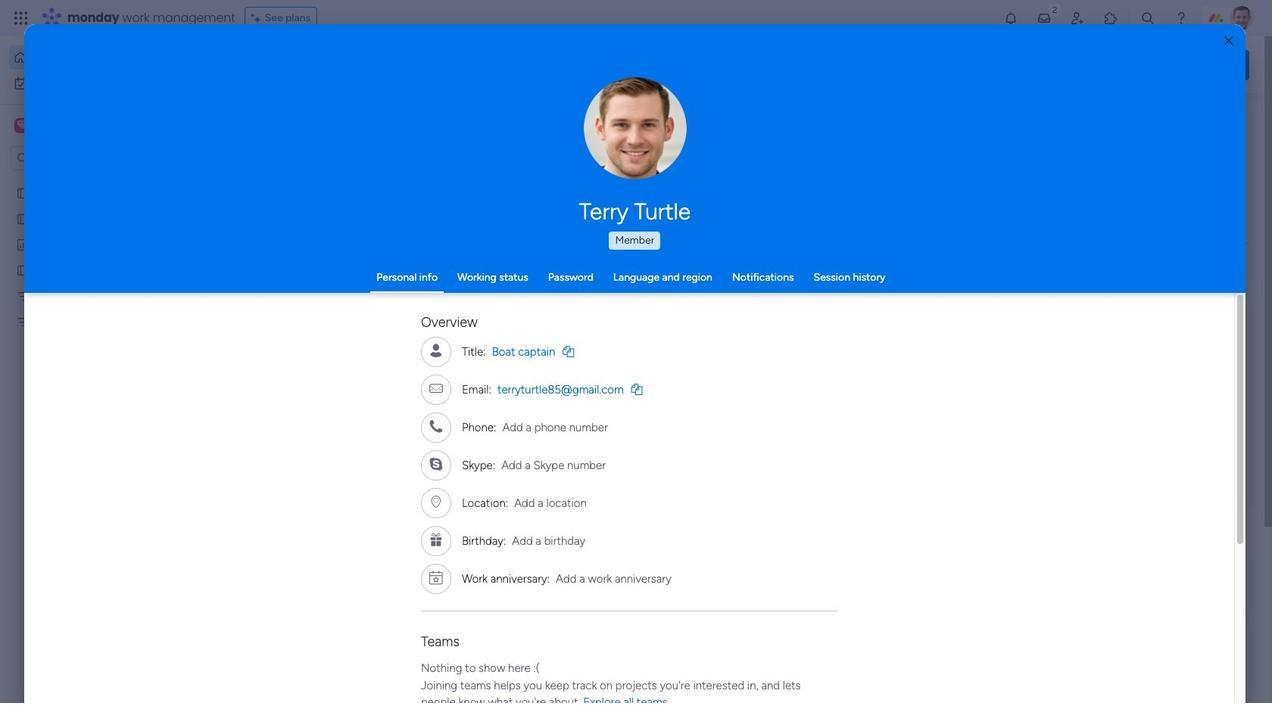 Task type: locate. For each thing, give the bounding box(es) containing it.
option
[[9, 45, 184, 70], [9, 71, 184, 95], [0, 179, 193, 182]]

2 public board image from the top
[[16, 211, 30, 226]]

add to favorites image
[[697, 277, 712, 292], [449, 462, 464, 478]]

workspace image
[[14, 117, 30, 134]]

copied! image
[[631, 384, 643, 395]]

1 horizontal spatial component image
[[748, 300, 762, 314]]

component image
[[501, 300, 514, 314]]

component image for the right 'public dashboard' icon
[[748, 300, 762, 314]]

see plans image
[[251, 10, 265, 27]]

terry turtle image
[[1230, 6, 1254, 30]]

2 vertical spatial option
[[0, 179, 193, 182]]

public board image
[[16, 263, 30, 277], [253, 276, 270, 293], [501, 276, 517, 293]]

0 vertical spatial add to favorites image
[[697, 277, 712, 292]]

select product image
[[14, 11, 29, 26]]

component image
[[253, 300, 267, 314], [748, 300, 762, 314]]

1 component image from the left
[[253, 300, 267, 314]]

1 vertical spatial add to favorites image
[[449, 462, 464, 478]]

remove from favorites image
[[449, 277, 464, 292]]

2 component image from the left
[[748, 300, 762, 314]]

1 vertical spatial public board image
[[16, 211, 30, 226]]

public dashboard image
[[16, 237, 30, 251], [748, 276, 765, 293]]

2 image
[[1048, 1, 1062, 18]]

list box
[[0, 177, 193, 539]]

invite members image
[[1070, 11, 1085, 26]]

0 horizontal spatial component image
[[253, 300, 267, 314]]

1 public board image from the top
[[16, 186, 30, 200]]

0 horizontal spatial public dashboard image
[[16, 237, 30, 251]]

public board image
[[16, 186, 30, 200], [16, 211, 30, 226]]

workspace selection element
[[14, 117, 126, 136]]

0 horizontal spatial add to favorites image
[[449, 462, 464, 478]]

2 horizontal spatial public board image
[[501, 276, 517, 293]]

0 vertical spatial option
[[9, 45, 184, 70]]

search everything image
[[1141, 11, 1156, 26]]

copied! image
[[563, 346, 574, 357]]

1 vertical spatial option
[[9, 71, 184, 95]]

1 vertical spatial public dashboard image
[[748, 276, 765, 293]]

0 vertical spatial public dashboard image
[[16, 237, 30, 251]]

add to favorites image
[[944, 277, 960, 292]]

close image
[[1224, 35, 1234, 47]]

0 vertical spatial public board image
[[16, 186, 30, 200]]



Task type: vqa. For each thing, say whether or not it's contained in the screenshot.
the bottommost Public board image
yes



Task type: describe. For each thing, give the bounding box(es) containing it.
help center element
[[1022, 625, 1250, 685]]

quick search results list box
[[234, 142, 986, 528]]

templates image image
[[1036, 305, 1236, 409]]

1 horizontal spatial add to favorites image
[[697, 277, 712, 292]]

1 horizontal spatial public board image
[[253, 276, 270, 293]]

Search in workspace field
[[32, 150, 126, 167]]

help image
[[1174, 11, 1189, 26]]

dapulse x slim image
[[1227, 110, 1245, 128]]

workspace image
[[17, 117, 27, 134]]

getting started element
[[1022, 552, 1250, 613]]

1 horizontal spatial public dashboard image
[[748, 276, 765, 293]]

0 horizontal spatial public board image
[[16, 263, 30, 277]]

update feed image
[[1037, 11, 1052, 26]]

component image for the middle public board image
[[253, 300, 267, 314]]

notifications image
[[1003, 11, 1019, 26]]

monday marketplace image
[[1103, 11, 1119, 26]]



